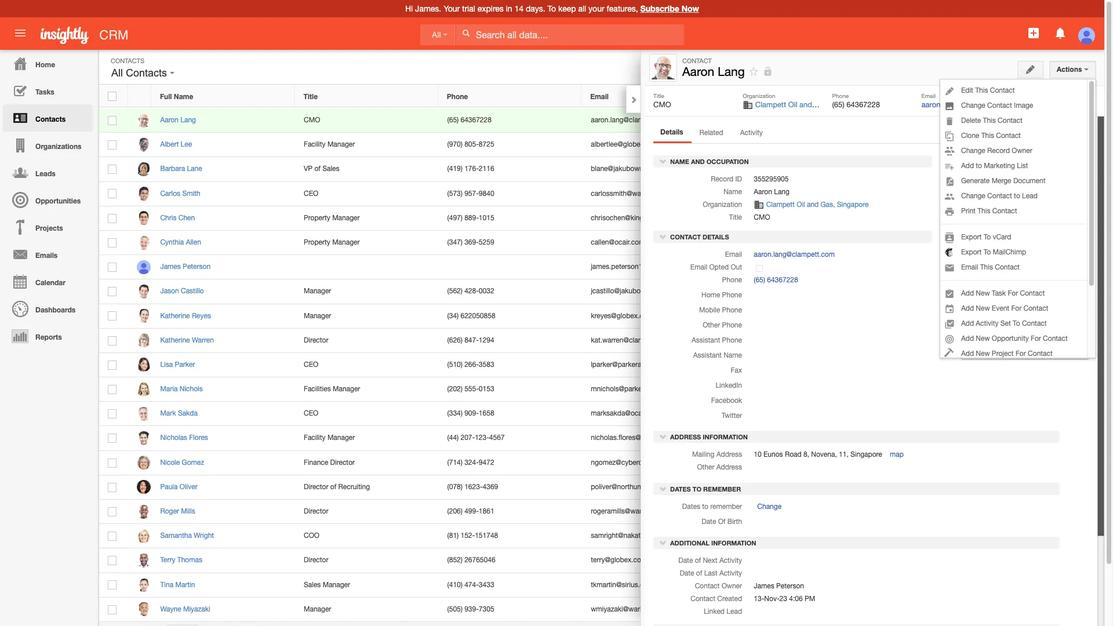 Task type: vqa. For each thing, say whether or not it's contained in the screenshot.
'New' corresponding to Opportunity
yes



Task type: describe. For each thing, give the bounding box(es) containing it.
(852)
[[447, 556, 463, 564]]

1 vertical spatial aaron.lang@clampett.com link
[[754, 250, 835, 258]]

1 horizontal spatial organization
[[743, 92, 776, 99]]

of left last
[[696, 569, 702, 578]]

follow image for samright@nakatomi.com
[[878, 531, 889, 542]]

phone inside row
[[447, 92, 468, 101]]

james inside email aaron.lang@clampett.com contact owner james peterson
[[1011, 100, 1033, 109]]

(34) 622050858
[[447, 312, 496, 320]]

row containing full name
[[99, 85, 927, 107]]

change contact image link
[[941, 98, 1087, 113]]

nicole gomez
[[160, 458, 204, 467]]

0 horizontal spatial map
[[890, 451, 904, 459]]

singapore inside 10 eunos road 8 novena,  11 singapore
[[984, 335, 1016, 343]]

follow image for aaron.lang@clampett.com
[[878, 115, 889, 126]]

peterson up 13-nov-23 4:06 pm
[[776, 582, 804, 590]]

phone up other phone
[[722, 306, 742, 314]]

name up fax
[[724, 351, 742, 359]]

coo
[[304, 532, 319, 540]]

paula oliver link
[[160, 483, 203, 491]]

director for director cell related to (206)
[[304, 507, 328, 516]]

director cell for (206)
[[295, 500, 438, 524]]

follow image for ngomez@cyberdyne.com
[[878, 458, 889, 469]]

director of recruiting cell
[[295, 475, 438, 500]]

samright@nakatomi.com
[[591, 532, 668, 540]]

mark sakda link
[[160, 410, 203, 418]]

smartmerge for smartmerge contacts
[[935, 122, 973, 130]]

change for change contact to lead
[[961, 192, 986, 200]]

contact right contact image
[[683, 57, 712, 64]]

contact down last
[[695, 582, 720, 590]]

cell for kreyes@globex.com
[[898, 304, 927, 329]]

0 vertical spatial remember
[[703, 485, 741, 493]]

contact down chrisochen@kinggroup.com cell
[[670, 233, 701, 241]]

(81) 152-151748 cell
[[438, 524, 582, 549]]

wmiyazaki@warbucks.com cell
[[582, 598, 726, 622]]

nov- for 13-nov-23 4:06 pm
[[764, 595, 780, 603]]

0 horizontal spatial map link
[[890, 451, 904, 459]]

contact up the linked
[[691, 595, 716, 603]]

3583
[[479, 361, 494, 369]]

aaron inside row
[[160, 116, 179, 124]]

ceo for parker
[[304, 361, 318, 369]]

(970) 805-8725
[[447, 140, 494, 149]]

chevron down image for email opted out
[[659, 232, 667, 241]]

aaron down 355295905
[[754, 188, 772, 196]]

contacts up the organizations link on the left of the page
[[35, 115, 66, 124]]

assistant phone
[[692, 336, 742, 344]]

sample_data for wmiyazaki@warbucks.com
[[737, 606, 770, 613]]

name down the details link
[[670, 158, 689, 165]]

wayne miyazaki link
[[160, 605, 216, 613]]

contact up add new event for contact "link"
[[1020, 289, 1045, 297]]

james.peterson1902@gmail.com cell
[[582, 255, 726, 280]]

contact left actions
[[1030, 63, 1056, 71]]

paula oliver
[[160, 483, 198, 491]]

contact down imports
[[988, 192, 1012, 200]]

rogeramills@warbucks.com cell
[[582, 500, 726, 524]]

email for opted
[[691, 263, 708, 271]]

home for home
[[35, 60, 55, 69]]

cell for kat.warren@clampett.com
[[898, 329, 927, 353]]

0 vertical spatial address
[[670, 433, 701, 441]]

email up the out at the top of the page
[[725, 250, 742, 258]]

novena, for 11,
[[811, 451, 837, 459]]

1 vertical spatial clampett oil and gas, singapore
[[766, 201, 869, 209]]

tags
[[957, 251, 972, 259]]

2116
[[479, 165, 494, 173]]

marksakda@ocair.com
[[591, 410, 661, 418]]

wright
[[194, 532, 214, 540]]

linked
[[704, 608, 725, 616]]

gas, inside $300,000.00 usd whirligig g990 - clampett oil and gas, singapore - aaron lang
[[977, 204, 992, 212]]

aaron.lang@clampett.com inside email aaron.lang@clampett.com contact owner james peterson
[[922, 100, 1010, 109]]

2 vertical spatial import
[[980, 201, 1001, 209]]

contact down mailchimp
[[995, 263, 1020, 271]]

sample_data for poliver@northumbria.edu
[[737, 484, 770, 490]]

flores
[[189, 434, 208, 442]]

row containing james peterson
[[99, 255, 927, 280]]

james peterson down the vcard
[[978, 247, 1030, 255]]

add new opportunity for contact link
[[941, 331, 1087, 346]]

1 horizontal spatial owner
[[1012, 147, 1033, 155]]

road for 8
[[1015, 323, 1032, 331]]

(347) 369-5259 cell
[[438, 231, 582, 255]]

tasks link
[[3, 77, 93, 104]]

sample_data for kreyes@globex.com
[[737, 312, 770, 319]]

0 vertical spatial -
[[1020, 192, 1023, 200]]

contact up the 8
[[1024, 304, 1049, 313]]

ceo cell for (334) 909-1658
[[295, 402, 438, 426]]

export to mailchimp
[[961, 248, 1026, 256]]

mnichols@parkerandco.com cell
[[582, 378, 726, 402]]

poliver@northumbria.edu
[[591, 483, 669, 491]]

merge
[[992, 177, 1012, 185]]

1 horizontal spatial james peterson link
[[1011, 100, 1066, 109]]

(510) 266-3583 cell
[[438, 353, 582, 378]]

opportunities
[[35, 197, 81, 205]]

0 horizontal spatial (65) 64367228 link
[[754, 276, 798, 284]]

new for project
[[976, 350, 990, 358]]

nicholas
[[160, 434, 187, 442]]

albertlee@globex.com cell
[[582, 133, 726, 157]]

(410) 474-3433 cell
[[438, 573, 582, 598]]

leads
[[35, 169, 56, 178]]

days.
[[526, 4, 545, 13]]

row group containing aaron lang
[[99, 108, 927, 622]]

gas, inside clampett oil and gas, singapore
[[1046, 284, 1063, 293]]

clampett up the event
[[979, 284, 1014, 293]]

related
[[700, 129, 723, 137]]

activity right next
[[720, 557, 742, 565]]

manager for (410)
[[323, 581, 350, 589]]

new for task
[[976, 289, 990, 297]]

carlossmith@warbucks.com
[[591, 189, 678, 197]]

tag
[[734, 92, 746, 101]]

10 eunos road 8, novena, 11, singapore
[[754, 451, 882, 459]]

0 vertical spatial cmo
[[654, 100, 671, 109]]

facebook
[[711, 397, 742, 405]]

contact up change contact image
[[990, 86, 1015, 95]]

13-nov-23 4:06 pm
[[754, 595, 815, 603]]

0 vertical spatial aaron lang
[[683, 64, 745, 78]]

facility manager for (970)
[[304, 140, 355, 149]]

this for print
[[978, 207, 991, 215]]

smartmerge contacts link
[[935, 122, 1003, 130]]

(505) 939-7305 cell
[[438, 598, 582, 622]]

carlossmith@warbucks.com cell
[[582, 182, 726, 206]]

sales inside sales manager cell
[[304, 581, 321, 589]]

(34)
[[447, 312, 459, 320]]

maria
[[160, 385, 178, 393]]

email inside row
[[590, 92, 609, 101]]

(206) 499-1861 cell
[[438, 500, 582, 524]]

lang up tag
[[718, 64, 745, 78]]

add new opportunity for contact
[[961, 335, 1068, 343]]

projects
[[35, 224, 63, 233]]

fax
[[731, 366, 742, 374]]

dashboards link
[[3, 295, 93, 322]]

smartmerge contacts
[[935, 105, 1018, 113]]

0 vertical spatial clampett oil and gas, singapore
[[755, 100, 866, 109]]

white image
[[462, 29, 470, 37]]

lisa
[[160, 361, 173, 369]]

row containing jason castillo
[[99, 280, 927, 304]]

james down export to mailchimp on the top
[[980, 259, 1000, 267]]

add new project for contact
[[961, 350, 1053, 358]]

chevron down image for other address
[[659, 433, 667, 441]]

manager cell for (505) 939-7305
[[295, 598, 438, 622]]

change record owner link
[[941, 143, 1087, 158]]

calendar link
[[3, 268, 93, 295]]

row containing samantha wright
[[99, 524, 927, 549]]

sample_data for nicholas.flores@clampett.com
[[737, 435, 770, 442]]

of for director
[[330, 483, 336, 491]]

contacts
[[983, 105, 1018, 113]]

lang up lee
[[181, 116, 196, 124]]

singapore inside $300,000.00 usd whirligig g990 - clampett oil and gas, singapore - aaron lang
[[994, 204, 1025, 212]]

chrisochen@kinggroup.com
[[591, 214, 678, 222]]

road for 8,
[[785, 451, 802, 459]]

edit this contact link
[[941, 83, 1087, 98]]

ceo cell for (573) 957-9840
[[295, 182, 438, 206]]

twitter
[[722, 412, 742, 420]]

email for aaron.lang@clampett.com
[[922, 92, 936, 99]]

record id
[[711, 175, 742, 183]]

add to marketing list link
[[941, 158, 1087, 173]]

organizations link
[[3, 132, 93, 159]]

manager cell for (562) 428-0032
[[295, 280, 438, 304]]

actions
[[1057, 66, 1084, 74]]

(562) 428-0032 cell
[[438, 280, 582, 304]]

pm
[[805, 595, 815, 603]]

sample_data for blane@jakubowski.com
[[737, 165, 770, 172]]

albert lee
[[160, 140, 192, 149]]

email this contact
[[961, 263, 1020, 271]]

(65) 64367228 for bottom (65) 64367228 'link'
[[984, 308, 1028, 316]]

james up 13-nov-23 4:06 pm
[[754, 582, 775, 590]]

contacts for import contacts and notes
[[967, 153, 995, 161]]

for for project
[[1016, 350, 1026, 358]]

notes for import contacts and notes
[[1012, 153, 1030, 161]]

cell for lparker@parkerandco.com
[[898, 353, 927, 378]]

contact up delete this contact
[[988, 101, 1012, 110]]

chevron down image for date of last activity
[[659, 539, 667, 547]]

1 vertical spatial remember
[[711, 502, 742, 511]]

cmo cell
[[295, 108, 438, 133]]

row containing aaron lang
[[99, 108, 927, 133]]

follow image for chrisochen@kinggroup.com
[[878, 213, 889, 224]]

contact down print
[[935, 215, 965, 223]]

phone down other phone
[[722, 336, 742, 344]]

1 vertical spatial (65) 64367228 link
[[984, 308, 1028, 316]]

cell for carlossmith@warbucks.com
[[898, 182, 927, 206]]

sample_data for terry@globex.com
[[737, 557, 770, 564]]

clampett down 355295905
[[766, 201, 795, 209]]

clampett right tag
[[755, 100, 786, 109]]

terry@globex.com cell
[[582, 549, 726, 573]]

marketing
[[984, 162, 1015, 170]]

row containing maria nichols
[[99, 378, 927, 402]]

coo cell
[[295, 524, 438, 549]]

sample_data link
[[946, 232, 984, 244]]

this for email
[[980, 263, 993, 271]]

lang down 355295905
[[774, 188, 790, 196]]

other for other address
[[697, 463, 715, 472]]

name down id
[[724, 188, 742, 196]]

director cell for (852)
[[295, 549, 438, 573]]

to inside export to mailchimp link
[[984, 248, 991, 256]]

facility manager for (44)
[[304, 434, 355, 442]]

clampett inside $300,000.00 usd whirligig g990 - clampett oil and gas, singapore - aaron lang
[[1025, 192, 1054, 200]]

navigation containing home
[[0, 50, 93, 350]]

row containing terry thomas
[[99, 549, 927, 573]]

0 vertical spatial aaron.lang@clampett.com link
[[922, 100, 1010, 109]]

barbara lane link
[[160, 165, 208, 173]]

sample_data for carlossmith@warbucks.com
[[737, 190, 770, 197]]

lisa parker
[[160, 361, 195, 369]]

555-
[[465, 385, 479, 393]]

(65) 64367228 for the (65) 64367228 cell
[[447, 116, 492, 124]]

(206)
[[447, 507, 463, 516]]

row containing barbara lane
[[99, 157, 927, 182]]

notes for export contacts and notes
[[1012, 169, 1030, 178]]

activity up contact owner
[[720, 569, 742, 578]]

new up edit this contact link
[[1014, 63, 1028, 71]]

9840
[[479, 189, 494, 197]]

nicholas.flores@clampett.com cell
[[582, 426, 726, 451]]

1 vertical spatial dates to remember
[[682, 502, 742, 511]]

won opportunity
[[978, 160, 1036, 168]]

import for import contacts and notes
[[945, 153, 965, 161]]

name inside row
[[174, 92, 193, 101]]

row containing chris chen
[[99, 206, 927, 231]]

contact inside email aaron.lang@clampett.com contact owner james peterson
[[1011, 92, 1032, 99]]

opportunity image
[[966, 160, 975, 169]]

0 horizontal spatial record
[[711, 175, 734, 183]]

export for export contacts and notes
[[945, 169, 965, 178]]

847-
[[465, 336, 479, 344]]

james peterson up 13-nov-23 4:06 pm
[[754, 582, 804, 590]]

(44) 207-123-4567 cell
[[438, 426, 582, 451]]

2 horizontal spatial title
[[729, 214, 742, 222]]

(65) for leftmost (65) 64367228 'link'
[[754, 276, 765, 284]]

(626) 847-1294 cell
[[438, 329, 582, 353]]

1658
[[479, 410, 494, 418]]

row containing wayne miyazaki
[[99, 598, 927, 622]]

nicholas flores link
[[160, 434, 214, 442]]

cell for james.peterson1902@gmail.com
[[898, 255, 927, 280]]

cell for mnichols@parkerandco.com
[[898, 378, 927, 402]]

james peterson down mailchimp
[[978, 259, 1030, 267]]

contact down 10 eunos road 8 novena,  11 singapore
[[1028, 350, 1053, 358]]

james.
[[415, 4, 441, 13]]

facilities manager
[[304, 385, 360, 393]]

export right / on the right
[[966, 136, 992, 144]]

marksakda@ocair.com cell
[[582, 402, 726, 426]]

4369
[[483, 483, 498, 491]]

add new event for contact link
[[941, 301, 1087, 316]]

emails
[[35, 251, 58, 260]]

0 vertical spatial clampett oil and gas, singapore link
[[755, 100, 866, 109]]

manager for (44)
[[328, 434, 355, 442]]

albert
[[160, 140, 179, 149]]

change for change
[[758, 502, 782, 511]]

delete this contact
[[961, 117, 1023, 125]]

0 vertical spatial opportunity
[[999, 160, 1036, 168]]

add for add new task for contact
[[961, 289, 974, 297]]

row containing nicholas flores
[[99, 426, 927, 451]]

0 vertical spatial dates
[[670, 485, 691, 493]]

follow image for mnichols@parkerandco.com
[[878, 385, 889, 396]]

176-
[[465, 165, 479, 173]]

director for director cell related to (626)
[[304, 336, 328, 344]]

(65) inside phone (65) 64367228
[[832, 100, 845, 109]]

(65) 64367228 cell
[[438, 108, 582, 133]]

terry thomas
[[160, 556, 202, 564]]

follow image for wmiyazaki@warbucks.com
[[878, 605, 889, 616]]

2 vertical spatial clampett oil and gas, singapore
[[966, 284, 1063, 305]]

sales manager
[[304, 581, 350, 589]]

aaron right contact image
[[683, 64, 715, 78]]

address for other address
[[717, 463, 742, 472]]

cell for marksakda@ocair.com
[[898, 402, 927, 426]]

1 horizontal spatial details
[[703, 233, 729, 241]]

11
[[1067, 323, 1075, 331]]

related link
[[692, 125, 731, 143]]

activity down tag list
[[740, 129, 763, 137]]

2 vertical spatial clampett oil and gas, singapore link
[[966, 284, 1063, 305]]

your inside hi james. your trial expires in 14 days. to keep all your features, subscribe now
[[444, 4, 460, 13]]

2 vertical spatial aaron lang
[[754, 188, 790, 196]]

64367228 inside phone (65) 64367228
[[847, 100, 880, 109]]

contact inside 'link'
[[1043, 335, 1068, 343]]

email aaron.lang@clampett.com contact owner james peterson
[[922, 92, 1066, 109]]

carlos
[[160, 189, 180, 197]]

207-
[[461, 434, 475, 442]]

other address
[[697, 463, 742, 472]]

row containing lisa parker
[[99, 353, 927, 378]]

0 vertical spatial record
[[988, 147, 1010, 155]]

singapore inside clampett oil and gas, singapore
[[966, 295, 1005, 305]]

355295905
[[754, 175, 789, 183]]

contact down "g990"
[[993, 207, 1017, 215]]

change record owner
[[961, 147, 1033, 155]]

jcastillo@jakubowski.com
[[591, 287, 670, 295]]

title cmo
[[654, 92, 671, 109]]

mark sakda
[[160, 410, 198, 418]]

sample_data for ngomez@cyberdyne.com
[[737, 459, 770, 466]]

date for date of next activity date of last activity
[[679, 557, 693, 565]]

1 vertical spatial clampett oil and gas, singapore link
[[766, 201, 869, 209]]

james inside row
[[160, 263, 181, 271]]

subscribe now link
[[641, 3, 699, 13]]

email for this
[[961, 263, 978, 271]]

2 vertical spatial cmo
[[754, 214, 770, 222]]

follow image for poliver@northumbria.edu
[[878, 482, 889, 493]]

1 horizontal spatial map
[[1016, 335, 1032, 343]]

sample_data for mnichols@parkerandco.com
[[737, 386, 770, 393]]

this for clone
[[982, 132, 994, 140]]

row containing roger mills
[[99, 500, 927, 524]]

cell for tkmartin@sirius.com
[[898, 573, 927, 598]]

follow image for callen@ocair.com
[[878, 238, 889, 249]]

home phone
[[702, 291, 742, 299]]

1 vertical spatial organization
[[703, 201, 742, 209]]

1294
[[479, 336, 494, 344]]

add for add new opportunity for contact
[[961, 335, 974, 343]]

carlos smith
[[160, 189, 200, 197]]

title inside row
[[304, 92, 318, 101]]

(497) 889-1015 cell
[[438, 206, 582, 231]]

peterson down export to vcard link
[[1002, 247, 1030, 255]]

1 vertical spatial -
[[1027, 204, 1030, 212]]

smartmerge for smartmerge contacts
[[935, 105, 981, 113]]

address for mailing address
[[717, 451, 742, 459]]

to inside hi james. your trial expires in 14 days. to keep all your features, subscribe now
[[548, 4, 556, 13]]

contact up add new opportunity for contact
[[1022, 320, 1047, 328]]

contact down delete this contact link
[[996, 132, 1021, 140]]

facility manager cell for (970) 805-8725
[[295, 133, 438, 157]]



Task type: locate. For each thing, give the bounding box(es) containing it.
facility manager up the vp of sales in the left top of the page
[[304, 140, 355, 149]]

622050858
[[461, 312, 496, 320]]

cmo inside cell
[[304, 116, 320, 124]]

opportunities link
[[3, 186, 93, 213]]

ceo for smith
[[304, 189, 318, 197]]

17 row from the top
[[99, 475, 927, 500]]

and inside $300,000.00 usd whirligig g990 - clampett oil and gas, singapore - aaron lang
[[1066, 192, 1078, 200]]

vp of sales cell
[[295, 157, 438, 182]]

contact up clone this contact link
[[998, 117, 1023, 125]]

(419)
[[447, 165, 463, 173]]

12 row from the top
[[99, 353, 927, 378]]

sample_data for rogeramills@warbucks.com
[[737, 508, 770, 515]]

change for change contact image
[[961, 101, 986, 110]]

1 facility from the top
[[304, 140, 326, 149]]

row containing mark sakda
[[99, 402, 927, 426]]

home up tasks link
[[35, 60, 55, 69]]

19 row from the top
[[99, 524, 927, 549]]

james peterson inside row
[[160, 263, 211, 271]]

(419) 176-2116 cell
[[438, 157, 582, 182]]

to left the keep
[[548, 4, 556, 13]]

18 row from the top
[[99, 500, 927, 524]]

1 vertical spatial and
[[997, 169, 1010, 178]]

2 katherine from the top
[[160, 336, 190, 344]]

1 add from the top
[[961, 162, 974, 170]]

1 vertical spatial smartmerge
[[935, 122, 973, 130]]

notifications image
[[1053, 26, 1067, 40]]

3 director cell from the top
[[295, 549, 438, 573]]

1 horizontal spatial aaron.lang@clampett.com
[[754, 250, 835, 258]]

1 vertical spatial information
[[711, 539, 756, 547]]

2 chevron down image from the top
[[659, 232, 667, 241]]

0 vertical spatial map link
[[1016, 335, 1032, 343]]

information up mailing address
[[703, 433, 748, 441]]

13- right actual close date "icon"
[[980, 235, 990, 244]]

nov- left 4:06
[[764, 595, 780, 603]]

no tags
[[946, 251, 972, 259]]

other for other phone
[[703, 321, 720, 329]]

for for task
[[1008, 289, 1018, 297]]

phone down search this list... text box
[[832, 92, 849, 99]]

cmo right chevron right image
[[654, 100, 671, 109]]

9 follow image from the top
[[878, 531, 889, 542]]

chevron down image down 'marksakda@ocair.com' cell
[[659, 433, 667, 441]]

smartmerge down "recycle"
[[935, 105, 981, 113]]

katherine down jason
[[160, 312, 190, 320]]

3 add from the top
[[961, 304, 974, 313]]

ceo cell
[[295, 182, 438, 206], [295, 353, 438, 378], [295, 402, 438, 426]]

3 chevron down image from the top
[[659, 485, 667, 493]]

import for import / export
[[935, 136, 960, 144]]

of left recruiting
[[330, 483, 336, 491]]

chris chen
[[160, 214, 195, 222]]

new
[[1014, 63, 1028, 71], [976, 289, 990, 297], [976, 304, 990, 313], [976, 335, 990, 343], [976, 350, 990, 358]]

kreyes@globex.com cell
[[582, 304, 726, 329]]

0 vertical spatial notes
[[1012, 153, 1030, 161]]

manager for (497)
[[332, 214, 360, 222]]

lane
[[187, 165, 202, 173]]

0 horizontal spatial 10
[[754, 451, 762, 459]]

(334)
[[447, 410, 463, 418]]

1 property manager cell from the top
[[295, 206, 438, 231]]

row containing tina martin
[[99, 573, 927, 598]]

miyazaki
[[183, 605, 210, 613]]

follow image for jcastillo@jakubowski.com
[[878, 287, 889, 298]]

1 vertical spatial date
[[679, 557, 693, 565]]

2 smartmerge from the top
[[935, 122, 973, 130]]

albertlee@globex.com
[[591, 140, 660, 149]]

director for director of recruiting
[[304, 483, 328, 491]]

0 vertical spatial assistant
[[692, 336, 720, 344]]

64367228 inside cell
[[461, 116, 492, 124]]

wayne miyazaki
[[160, 605, 210, 613]]

clone this contact
[[961, 132, 1021, 140]]

novena, for 11
[[1039, 323, 1065, 331]]

activity left set
[[976, 320, 999, 328]]

0 vertical spatial 23
[[970, 201, 978, 209]]

1 vertical spatial novena,
[[811, 451, 837, 459]]

this for edit
[[975, 86, 988, 95]]

change inside change contact image link
[[961, 101, 986, 110]]

2 row from the top
[[99, 108, 927, 133]]

1 vertical spatial james peterson link
[[160, 263, 216, 271]]

(078) 1623-4369 cell
[[438, 475, 582, 500]]

dates up additional on the bottom of the page
[[682, 502, 700, 511]]

chrisochen@kinggroup.com cell
[[582, 206, 726, 231]]

9 row from the top
[[99, 280, 927, 304]]

dashboards
[[35, 306, 75, 314]]

change for change record owner
[[961, 147, 986, 155]]

add new project for contact link
[[941, 346, 1087, 361]]

add left "project"
[[961, 350, 974, 358]]

edit
[[961, 86, 974, 95]]

2 vertical spatial (65) 64367228
[[984, 308, 1028, 316]]

(206) 499-1861
[[447, 507, 494, 516]]

navigation
[[0, 50, 93, 350]]

james peterson
[[978, 247, 1030, 255], [978, 259, 1030, 267], [160, 263, 211, 271], [754, 582, 804, 590]]

home
[[35, 60, 55, 69], [702, 291, 720, 299]]

eunos inside 10 eunos road 8 novena,  11 singapore
[[994, 323, 1013, 331]]

for inside 'link'
[[1031, 335, 1041, 343]]

director for director cell related to (852)
[[304, 556, 328, 564]]

details up email opted out
[[703, 233, 729, 241]]

1 notes from the top
[[1012, 153, 1030, 161]]

sample_data for tkmartin@sirius.com
[[737, 581, 770, 588]]

4 follow image from the top
[[878, 385, 889, 396]]

for for event
[[1012, 304, 1022, 313]]

23 for 13-nov-23
[[1005, 235, 1013, 244]]

15 row from the top
[[99, 426, 927, 451]]

email left "recycle"
[[922, 92, 936, 99]]

0 vertical spatial novena,
[[1039, 323, 1065, 331]]

aaron lang inside row
[[160, 116, 196, 124]]

blane@jakubowski.com cell
[[582, 157, 726, 182]]

2 chevron down image from the top
[[659, 539, 667, 547]]

for
[[1008, 289, 1018, 297], [1012, 304, 1022, 313], [1031, 335, 1041, 343], [1016, 350, 1026, 358]]

1 vertical spatial your
[[935, 184, 953, 191]]

1 vertical spatial all
[[111, 67, 123, 79]]

cynthia allen
[[160, 238, 201, 246]]

aaron.lang@clampett.com link
[[922, 100, 1010, 109], [754, 250, 835, 258]]

follow image for nicholas.flores@clampett.com
[[878, 433, 889, 444]]

home up mobile
[[702, 291, 720, 299]]

add for add new event for contact
[[961, 304, 974, 313]]

0 vertical spatial eunos
[[994, 323, 1013, 331]]

samantha
[[160, 532, 192, 540]]

2 add from the top
[[961, 289, 974, 297]]

peterson inside email aaron.lang@clampett.com contact owner james peterson
[[1035, 100, 1066, 109]]

13- for 13-nov-23
[[980, 235, 990, 244]]

(34) 622050858 cell
[[438, 304, 582, 329]]

facility manager cell for (44) 207-123-4567
[[295, 426, 438, 451]]

sample_data for lparker@parkerandco.com
[[737, 361, 770, 368]]

import left / on the right
[[935, 136, 960, 144]]

(497) 889-1015
[[447, 214, 494, 222]]

nov- for 13-nov-23 import
[[955, 201, 970, 209]]

1 property from the top
[[304, 214, 330, 222]]

phone down the out at the top of the page
[[722, 276, 742, 284]]

callen@ocair.com cell
[[582, 231, 726, 255]]

director cell up the sales manager
[[295, 549, 438, 573]]

aaron lang up tag
[[683, 64, 745, 78]]

s
[[937, 234, 941, 241]]

to
[[548, 4, 556, 13], [984, 233, 991, 241], [984, 248, 991, 256], [1013, 320, 1020, 328]]

assistant
[[692, 336, 720, 344], [693, 351, 722, 359]]

5 row from the top
[[99, 182, 927, 206]]

cell for ngomez@cyberdyne.com
[[898, 451, 927, 475]]

3 ceo from the top
[[304, 410, 318, 418]]

1 row from the top
[[99, 85, 927, 107]]

cynthia allen link
[[160, 238, 207, 246]]

property manager cell
[[295, 206, 438, 231], [295, 231, 438, 255]]

add for add activity set to contact
[[961, 320, 974, 328]]

0 vertical spatial property manager
[[304, 214, 360, 222]]

aaron down document
[[1032, 204, 1050, 212]]

eunos for 10 eunos road 8, novena, 11, singapore
[[764, 451, 783, 459]]

address information
[[669, 433, 748, 441]]

phone up "mobile phone"
[[722, 291, 742, 299]]

generate merge document button
[[941, 173, 1087, 188]]

new left the task
[[976, 289, 990, 297]]

(65) 64367228 for leftmost (65) 64367228 'link'
[[754, 276, 798, 284]]

0 horizontal spatial all
[[111, 67, 123, 79]]

chevron down image for name
[[659, 157, 667, 165]]

peterson down mailchimp
[[1002, 259, 1030, 267]]

add down add activity set to contact
[[961, 335, 974, 343]]

phone inside phone (65) 64367228
[[832, 92, 849, 99]]

10 right mailing address
[[754, 451, 762, 459]]

contacts up add to marketing list
[[967, 153, 995, 161]]

assistant for assistant name
[[693, 351, 722, 359]]

export for export to vcard
[[961, 233, 982, 241]]

1 vertical spatial assistant
[[693, 351, 722, 359]]

owner up the image
[[1033, 92, 1051, 99]]

james down 13-nov-23
[[980, 247, 1000, 255]]

james peterson link up "jason castillo" link
[[160, 263, 216, 271]]

21 row from the top
[[99, 573, 927, 598]]

last
[[704, 569, 718, 578]]

0 horizontal spatial eunos
[[764, 451, 783, 459]]

add down opportunity owner icon
[[961, 289, 974, 297]]

james.peterson1902@gmail.com
[[591, 263, 692, 271]]

0 vertical spatial (65) 64367228
[[447, 116, 492, 124]]

2 notes from the top
[[1012, 169, 1030, 178]]

contact image
[[652, 56, 675, 79]]

2 property manager cell from the top
[[295, 231, 438, 255]]

actions button
[[1049, 61, 1097, 78]]

smartmerge up / on the right
[[935, 122, 973, 130]]

4 row from the top
[[99, 157, 927, 182]]

0 horizontal spatial home
[[35, 60, 55, 69]]

(334) 909-1658 cell
[[438, 402, 582, 426]]

0 vertical spatial sales
[[323, 165, 340, 173]]

(65) 64367228 inside cell
[[447, 116, 492, 124]]

facility manager cell
[[295, 133, 438, 157], [295, 426, 438, 451]]

details inside the details link
[[660, 128, 683, 136]]

katherine for katherine warren
[[160, 336, 190, 344]]

facility up the "finance"
[[304, 434, 326, 442]]

row containing nicole gomez
[[99, 451, 927, 475]]

cell for chrisochen@kinggroup.com
[[898, 206, 927, 231]]

889-
[[465, 214, 479, 222]]

chevron down image down chrisochen@kinggroup.com cell
[[659, 232, 667, 241]]

0 vertical spatial ceo cell
[[295, 182, 438, 206]]

(573) 957-9840 cell
[[438, 182, 582, 206]]

address up mailing
[[670, 433, 701, 441]]

owner inside email aaron.lang@clampett.com contact owner james peterson
[[1033, 92, 1051, 99]]

for down add new task for contact link at the right top of the page
[[1012, 304, 1022, 313]]

0 vertical spatial 10
[[984, 323, 992, 331]]

1 horizontal spatial your
[[935, 184, 953, 191]]

cmo up vp
[[304, 116, 320, 124]]

1 horizontal spatial road
[[1015, 323, 1032, 331]]

recycle bin
[[946, 91, 990, 99]]

2 ceo cell from the top
[[295, 353, 438, 378]]

follow image for blane@jakubowski.com
[[878, 164, 889, 175]]

0 horizontal spatial (65) 64367228
[[447, 116, 492, 124]]

1 vertical spatial chevron down image
[[659, 232, 667, 241]]

row containing albert lee
[[99, 133, 927, 157]]

8
[[1034, 323, 1038, 331]]

samantha wright link
[[160, 532, 220, 540]]

0 horizontal spatial -
[[1020, 192, 1023, 200]]

1 horizontal spatial all
[[432, 30, 441, 39]]

2 manager cell from the top
[[295, 304, 438, 329]]

sales manager cell
[[295, 573, 438, 598]]

director cell up facilities manager 'cell' on the bottom of the page
[[295, 329, 438, 353]]

facility up vp
[[304, 140, 326, 149]]

email this contact link
[[941, 260, 1087, 275]]

1 horizontal spatial eunos
[[994, 323, 1013, 331]]

14 row from the top
[[99, 402, 927, 426]]

to inside export to vcard link
[[984, 233, 991, 241]]

all for all contacts
[[111, 67, 123, 79]]

property for chen
[[304, 214, 330, 222]]

change inside change record owner link
[[961, 147, 986, 155]]

assistant for assistant phone
[[692, 336, 720, 344]]

1 facility manager cell from the top
[[295, 133, 438, 157]]

1 horizontal spatial record
[[988, 147, 1010, 155]]

for right the task
[[1008, 289, 1018, 297]]

katherine
[[160, 312, 190, 320], [160, 336, 190, 344]]

cell
[[99, 108, 128, 133], [898, 182, 927, 206], [898, 206, 927, 231], [295, 255, 438, 280], [438, 255, 582, 280], [726, 255, 869, 280], [898, 255, 927, 280], [898, 280, 927, 304], [898, 304, 927, 329], [898, 329, 927, 353], [898, 353, 927, 378], [898, 378, 927, 402], [898, 402, 927, 426], [898, 451, 927, 475], [898, 500, 927, 524], [898, 549, 927, 573], [898, 573, 927, 598], [898, 598, 927, 622]]

0 vertical spatial and
[[997, 153, 1010, 161]]

map link down the add activity set to contact link
[[1016, 335, 1032, 343]]

5259
[[479, 238, 494, 246]]

0 horizontal spatial details
[[660, 128, 683, 136]]

whirligig
[[973, 192, 1000, 200]]

(078)
[[447, 483, 463, 491]]

row
[[99, 85, 927, 107], [99, 108, 927, 133], [99, 133, 927, 157], [99, 157, 927, 182], [99, 182, 927, 206], [99, 206, 927, 231], [99, 231, 927, 255], [99, 255, 927, 280], [99, 280, 927, 304], [99, 304, 927, 329], [99, 329, 927, 353], [99, 353, 927, 378], [99, 378, 927, 402], [99, 402, 927, 426], [99, 426, 927, 451], [99, 451, 927, 475], [99, 475, 927, 500], [99, 500, 927, 524], [99, 524, 927, 549], [99, 549, 927, 573], [99, 573, 927, 598], [99, 598, 927, 622]]

2 facility manager from the top
[[304, 434, 355, 442]]

chevron down image
[[659, 433, 667, 441], [659, 539, 667, 547]]

samright@nakatomi.com cell
[[582, 524, 726, 549]]

cell for wmiyazaki@warbucks.com
[[898, 598, 927, 622]]

1 chevron down image from the top
[[659, 157, 667, 165]]

jcastillo@jakubowski.com cell
[[582, 280, 726, 304]]

1 vertical spatial map link
[[890, 451, 904, 459]]

export contacts and notes
[[943, 169, 1030, 178]]

clampett
[[755, 100, 786, 109], [1025, 192, 1054, 200], [766, 201, 795, 209], [979, 284, 1014, 293]]

ceo cell up facilities manager
[[295, 353, 438, 378]]

trial
[[462, 4, 475, 13]]

chevron down image
[[659, 157, 667, 165], [659, 232, 667, 241], [659, 485, 667, 493]]

follow image for tkmartin@sirius.com
[[878, 580, 889, 591]]

all down james.
[[432, 30, 441, 39]]

responsible user image
[[967, 247, 978, 255]]

1 ceo from the top
[[304, 189, 318, 197]]

change inside change contact to lead link
[[961, 192, 986, 200]]

follow image
[[878, 164, 889, 175], [878, 238, 889, 249], [878, 311, 889, 322], [878, 385, 889, 396], [878, 409, 889, 420], [878, 433, 889, 444], [878, 482, 889, 493], [878, 507, 889, 518], [878, 531, 889, 542]]

(44)
[[447, 434, 459, 442]]

2 vertical spatial ceo
[[304, 410, 318, 418]]

opportunity owner image
[[967, 259, 978, 267]]

director up facilities
[[304, 336, 328, 344]]

this up tags
[[978, 207, 991, 215]]

other down mailing
[[697, 463, 715, 472]]

8 row from the top
[[99, 255, 927, 280]]

2 facility manager cell from the top
[[295, 426, 438, 451]]

contacts up clone this contact
[[975, 122, 1003, 130]]

1 vertical spatial katherine
[[160, 336, 190, 344]]

11 row from the top
[[99, 329, 927, 353]]

cell for rogeramills@warbucks.com
[[898, 500, 927, 524]]

event
[[992, 304, 1010, 313]]

opportunity inside 'link'
[[992, 335, 1029, 343]]

peterson inside row
[[183, 263, 211, 271]]

1 vertical spatial list
[[1017, 162, 1028, 170]]

cell for jcastillo@jakubowski.com
[[898, 280, 927, 304]]

row containing carlos smith
[[99, 182, 927, 206]]

3 manager cell from the top
[[295, 598, 438, 622]]

manager inside 'cell'
[[333, 385, 360, 393]]

next
[[703, 557, 718, 565]]

6 row from the top
[[99, 206, 927, 231]]

to inside the add activity set to contact link
[[1013, 320, 1020, 328]]

kat.warren@clampett.com cell
[[582, 329, 726, 353]]

property manager cell for (347) 369-5259
[[295, 231, 438, 255]]

peterson down allen
[[183, 263, 211, 271]]

1 horizontal spatial aaron.lang@clampett.com link
[[922, 100, 1010, 109]]

export to mailchimp link
[[941, 245, 1087, 260]]

new left the event
[[976, 304, 990, 313]]

export
[[966, 136, 992, 144], [945, 169, 965, 178], [961, 233, 982, 241], [961, 248, 982, 256]]

5 add from the top
[[961, 335, 974, 343]]

7 row from the top
[[99, 231, 927, 255]]

full
[[160, 92, 172, 101]]

mobile phone
[[699, 306, 742, 314]]

katherine reyes link
[[160, 312, 217, 320]]

of for date
[[695, 557, 701, 565]]

23 up tags
[[970, 201, 978, 209]]

Search this list... text field
[[742, 58, 872, 75]]

contacts for smartmerge contacts
[[975, 122, 1003, 130]]

finance director cell
[[295, 451, 438, 475]]

now
[[682, 3, 699, 13]]

follow image for rogeramills@warbucks.com
[[878, 507, 889, 518]]

1 vertical spatial lead
[[727, 608, 742, 616]]

generate
[[961, 177, 990, 185]]

6 follow image from the top
[[878, 433, 889, 444]]

3 follow image from the top
[[878, 311, 889, 322]]

1 katherine from the top
[[160, 312, 190, 320]]

(510)
[[447, 361, 463, 369]]

lang down usd
[[1052, 204, 1067, 212]]

2 ceo from the top
[[304, 361, 318, 369]]

1 director cell from the top
[[295, 329, 438, 353]]

address down mailing address
[[717, 463, 742, 472]]

1 vertical spatial (65) 64367228
[[754, 276, 798, 284]]

1 vertical spatial sales
[[304, 581, 321, 589]]

import left 'opportunity' image
[[945, 153, 965, 161]]

to left the vcard
[[984, 233, 991, 241]]

0 vertical spatial katherine
[[160, 312, 190, 320]]

3 ceo cell from the top
[[295, 402, 438, 426]]

None checkbox
[[108, 92, 117, 101], [108, 116, 117, 125], [108, 189, 117, 199], [108, 238, 117, 248], [108, 312, 117, 321], [108, 361, 117, 370], [108, 434, 117, 443], [108, 458, 117, 468], [108, 483, 117, 492], [108, 507, 117, 517], [108, 556, 117, 566], [108, 581, 117, 590], [108, 605, 117, 614], [108, 92, 117, 101], [108, 116, 117, 125], [108, 189, 117, 199], [108, 238, 117, 248], [108, 312, 117, 321], [108, 361, 117, 370], [108, 434, 117, 443], [108, 458, 117, 468], [108, 483, 117, 492], [108, 507, 117, 517], [108, 556, 117, 566], [108, 581, 117, 590], [108, 605, 117, 614]]

7 follow image from the top
[[878, 482, 889, 493]]

0153
[[479, 385, 494, 393]]

add new event for contact
[[961, 304, 1049, 313]]

email left "opted"
[[691, 263, 708, 271]]

contacts for export contacts and notes
[[967, 169, 995, 178]]

10 for 10 eunos road 8 novena,  11 singapore
[[984, 323, 992, 331]]

10 inside 10 eunos road 8 novena,  11 singapore
[[984, 323, 992, 331]]

map down the add activity set to contact link
[[1016, 335, 1032, 343]]

1 horizontal spatial (65) 64367228
[[754, 276, 798, 284]]

23 for 13-nov-23 4:06 pm
[[780, 595, 787, 603]]

row containing cynthia allen
[[99, 231, 927, 255]]

22 row from the top
[[99, 598, 927, 622]]

(202) 555-0153 cell
[[438, 378, 582, 402]]

3 row from the top
[[99, 133, 927, 157]]

2 facility from the top
[[304, 434, 326, 442]]

2 horizontal spatial cmo
[[754, 214, 770, 222]]

(347) 369-5259
[[447, 238, 494, 246]]

2 horizontal spatial 13-
[[980, 235, 990, 244]]

2 director cell from the top
[[295, 500, 438, 524]]

0 vertical spatial chevron down image
[[659, 433, 667, 441]]

cell for terry@globex.com
[[898, 549, 927, 573]]

property manager for (347)
[[304, 238, 360, 246]]

details
[[660, 128, 683, 136], [703, 233, 729, 241]]

add activity set to contact
[[961, 320, 1047, 328]]

0 vertical spatial ceo
[[304, 189, 318, 197]]

/
[[962, 136, 964, 144]]

1 facility manager from the top
[[304, 140, 355, 149]]

1 vertical spatial 23
[[1005, 235, 1013, 244]]

and for import contacts and notes
[[997, 153, 1010, 161]]

tina martin
[[160, 581, 195, 589]]

0 horizontal spatial nov-
[[764, 595, 780, 603]]

oil inside $300,000.00 usd whirligig g990 - clampett oil and gas, singapore - aaron lang
[[1056, 192, 1064, 200]]

ceo cell for (510) 266-3583
[[295, 353, 438, 378]]

5 follow image from the top
[[878, 409, 889, 420]]

0 horizontal spatial aaron lang
[[160, 116, 196, 124]]

1 vertical spatial director cell
[[295, 500, 438, 524]]

list up document
[[1017, 162, 1028, 170]]

1 vertical spatial 13-
[[980, 235, 990, 244]]

0 vertical spatial information
[[703, 433, 748, 441]]

1 horizontal spatial -
[[1027, 204, 1030, 212]]

warren
[[192, 336, 214, 344]]

for for opportunity
[[1031, 335, 1041, 343]]

dates up rogeramills@warbucks.com cell
[[670, 485, 691, 493]]

dates to remember
[[669, 485, 741, 493], [682, 502, 742, 511]]

katherine up lisa parker
[[160, 336, 190, 344]]

terry thomas link
[[160, 556, 208, 564]]

new inside 'link'
[[976, 335, 990, 343]]

1 vertical spatial other
[[697, 463, 715, 472]]

2 property from the top
[[304, 238, 330, 246]]

road inside 10 eunos road 8 novena,  11 singapore
[[1015, 323, 1032, 331]]

(626) 847-1294
[[447, 336, 494, 344]]

contacts link
[[3, 104, 93, 132]]

record up marketing at the right of page
[[988, 147, 1010, 155]]

facilities manager cell
[[295, 378, 438, 402]]

facility manager cell up the vp of sales in the left top of the page
[[295, 133, 438, 157]]

1 horizontal spatial 10
[[984, 323, 992, 331]]

all inside button
[[111, 67, 123, 79]]

and for export contacts and notes
[[997, 169, 1010, 178]]

0 vertical spatial your
[[444, 4, 460, 13]]

actual close date image
[[967, 235, 978, 244]]

0 vertical spatial property
[[304, 214, 330, 222]]

import contacts and notes
[[943, 153, 1030, 161]]

this up clone this contact
[[983, 117, 996, 125]]

(852) 26765046 cell
[[438, 549, 582, 573]]

13 row from the top
[[99, 378, 927, 402]]

and inside clampett oil and gas, singapore
[[1029, 284, 1044, 293]]

dates to remember down other address
[[669, 485, 741, 493]]

13-nov-23
[[978, 235, 1013, 244]]

13- for 13-nov-23 import
[[945, 201, 955, 209]]

director inside "cell"
[[330, 458, 355, 467]]

2 vertical spatial 13-
[[754, 595, 764, 603]]

1 manager cell from the top
[[295, 280, 438, 304]]

1 chevron down image from the top
[[659, 433, 667, 441]]

1 follow image from the top
[[878, 164, 889, 175]]

row containing paula oliver
[[99, 475, 927, 500]]

aaron.lang@clampett.com inside cell
[[591, 116, 672, 124]]

Search all data.... text field
[[456, 24, 684, 45]]

0 horizontal spatial sales
[[304, 581, 321, 589]]

director cell
[[295, 329, 438, 353], [295, 500, 438, 524], [295, 549, 438, 573]]

export to vcard link
[[941, 230, 1087, 245]]

blane@jakubowski.com
[[591, 165, 664, 173]]

finance
[[304, 458, 328, 467]]

10 row from the top
[[99, 304, 927, 329]]

1 ceo cell from the top
[[295, 182, 438, 206]]

column header
[[128, 85, 151, 107]]

2 follow image from the top
[[878, 238, 889, 249]]

lead down created
[[727, 608, 742, 616]]

chevron right image
[[630, 96, 638, 104]]

0 vertical spatial dates to remember
[[669, 485, 741, 493]]

row containing katherine warren
[[99, 329, 927, 353]]

change inside change link
[[758, 502, 782, 511]]

(714) 324-9472 cell
[[438, 451, 582, 475]]

ceo for sakda
[[304, 410, 318, 418]]

manager for (347)
[[332, 238, 360, 246]]

nov- for 13-nov-23
[[990, 235, 1005, 244]]

all down 'crm'
[[111, 67, 123, 79]]

follow image for albertlee@globex.com
[[878, 140, 889, 151]]

tkmartin@sirius.com cell
[[582, 573, 726, 598]]

facility manager cell up finance director on the left bottom
[[295, 426, 438, 451]]

add for add new project for contact
[[961, 350, 974, 358]]

1623-
[[465, 483, 483, 491]]

1 vertical spatial chevron down image
[[659, 539, 667, 547]]

contacts down 'won'
[[967, 169, 995, 178]]

new for event
[[976, 304, 990, 313]]

add for add to marketing list
[[961, 162, 974, 170]]

0 vertical spatial james peterson link
[[1011, 100, 1066, 109]]

6 add from the top
[[961, 350, 974, 358]]

row group
[[99, 108, 927, 622]]

1 vertical spatial dates
[[682, 502, 700, 511]]

barbara lane
[[160, 165, 202, 173]]

1 horizontal spatial map link
[[1016, 335, 1032, 343]]

contacts for all contacts
[[126, 67, 167, 79]]

manager for (202)
[[333, 385, 360, 393]]

lparker@parkerandco.com cell
[[582, 353, 726, 378]]

0 vertical spatial list
[[748, 92, 760, 101]]

email inside email aaron.lang@clampett.com contact owner james peterson
[[922, 92, 936, 99]]

1 property manager from the top
[[304, 214, 360, 222]]

1 vertical spatial details
[[703, 233, 729, 241]]

road left 8,
[[785, 451, 802, 459]]

8 follow image from the top
[[878, 507, 889, 518]]

1 horizontal spatial nov-
[[955, 201, 970, 209]]

0 horizontal spatial owner
[[722, 582, 742, 590]]

lang inside $300,000.00 usd whirligig g990 - clampett oil and gas, singapore - aaron lang
[[1052, 204, 1067, 212]]

eunos for 10 eunos road 8 novena,  11 singapore
[[994, 323, 1013, 331]]

title inside the title cmo
[[654, 92, 664, 99]]

manager cell
[[295, 280, 438, 304], [295, 304, 438, 329], [295, 598, 438, 622]]

13- right created
[[754, 595, 764, 603]]

list inside row
[[748, 92, 760, 101]]

4 add from the top
[[961, 320, 974, 328]]

0 vertical spatial (65) 64367228 link
[[754, 276, 798, 284]]

1 smartmerge from the top
[[935, 105, 981, 113]]

1 vertical spatial aaron lang
[[160, 116, 196, 124]]

2 vertical spatial date
[[680, 569, 694, 578]]

1 vertical spatial aaron.lang@clampett.com
[[591, 116, 672, 124]]

add inside 'link'
[[961, 335, 974, 343]]

sample_data for kat.warren@clampett.com
[[737, 337, 770, 344]]

change link
[[754, 501, 782, 512]]

cmo down 355295905
[[754, 214, 770, 222]]

export for export to mailchimp
[[961, 248, 982, 256]]

novena, inside 10 eunos road 8 novena,  11 singapore
[[1039, 323, 1065, 331]]

remember up date of birth
[[711, 502, 742, 511]]

follow image for lparker@parkerandco.com
[[878, 360, 889, 371]]

smith
[[182, 189, 200, 197]]

aaron down full
[[160, 116, 179, 124]]

ngomez@cyberdyne.com cell
[[582, 451, 726, 475]]

2 horizontal spatial (65) 64367228
[[984, 308, 1028, 316]]

(65) inside cell
[[447, 116, 459, 124]]

of for vp
[[315, 165, 321, 173]]

home inside navigation
[[35, 60, 55, 69]]

clone
[[961, 132, 980, 140]]

1 vertical spatial address
[[717, 451, 742, 459]]

0 vertical spatial nov-
[[955, 201, 970, 209]]

contacts up all contacts
[[111, 57, 144, 64]]

mills
[[181, 507, 195, 516]]

follow image
[[748, 66, 759, 77], [878, 115, 889, 126], [878, 140, 889, 151], [878, 189, 889, 200], [878, 213, 889, 224], [878, 262, 889, 273], [878, 287, 889, 298], [878, 336, 889, 347], [878, 360, 889, 371], [878, 458, 889, 469], [878, 556, 889, 567], [878, 580, 889, 591], [878, 605, 889, 616]]

home for home phone
[[702, 291, 720, 299]]

show sidebar image
[[979, 63, 987, 71]]

contacts inside button
[[126, 67, 167, 79]]

novena, right the 8
[[1039, 323, 1065, 331]]

notes down clone this contact link
[[1012, 153, 1030, 161]]

nicholas.flores@clampett.com
[[591, 434, 684, 442]]

2 property manager from the top
[[304, 238, 360, 246]]

map link
[[1016, 335, 1032, 343], [890, 451, 904, 459]]

date left last
[[680, 569, 694, 578]]

None checkbox
[[108, 140, 117, 150], [108, 165, 117, 174], [108, 214, 117, 223], [108, 263, 117, 272], [108, 287, 117, 296], [108, 336, 117, 345], [108, 385, 117, 394], [108, 409, 117, 419], [108, 532, 117, 541], [108, 140, 117, 150], [108, 165, 117, 174], [108, 214, 117, 223], [108, 263, 117, 272], [108, 287, 117, 296], [108, 336, 117, 345], [108, 385, 117, 394], [108, 409, 117, 419], [108, 532, 117, 541]]

new for opportunity
[[976, 335, 990, 343]]

poliver@northumbria.edu cell
[[582, 475, 726, 500]]

record permissions image
[[763, 64, 773, 78]]

director up coo
[[304, 507, 328, 516]]

email inside email this contact link
[[961, 263, 978, 271]]

1 vertical spatial nov-
[[990, 235, 1005, 244]]

katherine warren link
[[160, 336, 220, 344]]

row containing katherine reyes
[[99, 304, 927, 329]]

0 vertical spatial all
[[432, 30, 441, 39]]

phone down "mobile phone"
[[722, 321, 742, 329]]

2 vertical spatial address
[[717, 463, 742, 472]]

aaron.lang@clampett.com cell
[[582, 108, 726, 133]]

date of next activity date of last activity
[[679, 557, 742, 578]]

project
[[992, 350, 1014, 358]]

0 vertical spatial other
[[703, 321, 720, 329]]

follow image for james.peterson1902@gmail.com
[[878, 262, 889, 273]]

0 vertical spatial facility manager
[[304, 140, 355, 149]]

emails link
[[3, 241, 93, 268]]

(714)
[[447, 458, 463, 467]]

aaron lang down 355295905
[[754, 188, 790, 196]]

1 horizontal spatial list
[[1017, 162, 1028, 170]]

(970) 805-8725 cell
[[438, 133, 582, 157]]

calendar
[[35, 278, 65, 287]]

0 vertical spatial lead
[[1022, 192, 1038, 200]]

this down delete this contact
[[982, 132, 994, 140]]

aaron inside $300,000.00 usd whirligig g990 - clampett oil and gas, singapore - aaron lang
[[1032, 204, 1050, 212]]

sales inside vp of sales cell
[[323, 165, 340, 173]]

date for date of birth
[[702, 518, 716, 526]]

20 row from the top
[[99, 549, 927, 573]]

2 horizontal spatial 23
[[1005, 235, 1013, 244]]

director
[[304, 336, 328, 344], [330, 458, 355, 467], [304, 483, 328, 491], [304, 507, 328, 516], [304, 556, 328, 564]]

16 row from the top
[[99, 451, 927, 475]]



